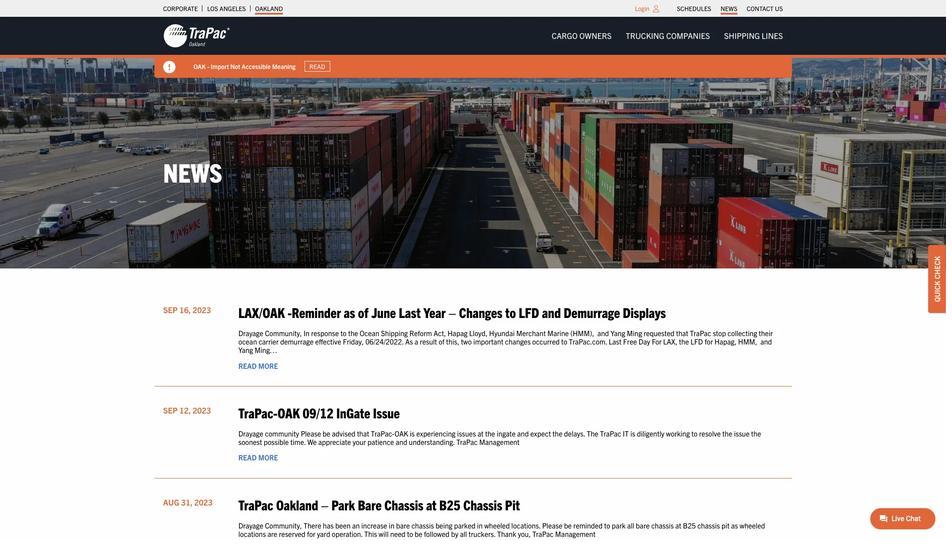 Task type: describe. For each thing, give the bounding box(es) containing it.
pit
[[722, 522, 730, 530]]

reform
[[410, 329, 432, 338]]

owners
[[580, 31, 612, 41]]

please inside "drayage community please be advised that trapac-oak is experiencing issues at the ingate and expect the delays. the trapac it is diligently working to resolve the issue the soonest possible time. we appreciate your patience and understanding. trapac management"
[[301, 430, 321, 438]]

merchant
[[516, 329, 546, 338]]

being
[[436, 522, 453, 530]]

carrier
[[259, 338, 279, 346]]

- for import
[[207, 62, 209, 70]]

please inside "drayage community, there has been an increase in bare chassis being parked in wheeled locations. please be reminded to park all bare chassis at b25 chassis pit as wheeled locations are reserved for yard operation. this will need to be followed by all truckers. thank you, trapac management"
[[542, 522, 563, 530]]

1 vertical spatial at
[[426, 496, 437, 514]]

trapac right experiencing
[[457, 438, 478, 447]]

1 in from the left
[[389, 522, 395, 530]]

soonest
[[238, 438, 262, 447]]

last inside the drayage community, in response to the ocean shipping reform act, hapag lloyd, hyundai merchant marine (hmm),  and yang ming requested that trapac stop collecting their ocean carrier demurrage effective friday, 06/24/2022. as a result of this, two important changes occurred to trapac.com. last free day for lax, the lfd for hapag, hmm,  and yang ming…
[[609, 338, 622, 346]]

response
[[311, 329, 339, 338]]

lloyd,
[[469, 329, 488, 338]]

2 bare from the left
[[636, 522, 650, 530]]

read link
[[304, 61, 330, 72]]

not
[[230, 62, 240, 70]]

june
[[371, 304, 396, 321]]

lax/oak -reminder as of june last year –  changes to lfd and demurrage displays article
[[154, 295, 792, 387]]

drayage for trapac-oak 09/12 ingate issue
[[238, 430, 263, 438]]

to right occurred
[[561, 338, 568, 346]]

community
[[265, 430, 299, 438]]

cargo owners link
[[545, 27, 619, 45]]

menu bar containing schedules
[[673, 2, 788, 15]]

delays.
[[564, 430, 585, 438]]

diligently
[[637, 430, 665, 438]]

lax/oak
[[238, 304, 285, 321]]

parked
[[454, 522, 476, 530]]

to up hyundai
[[505, 304, 516, 321]]

trucking
[[626, 31, 665, 41]]

oak inside banner
[[193, 62, 206, 70]]

time.
[[291, 438, 306, 447]]

need
[[390, 530, 406, 539]]

trapac- inside "drayage community please be advised that trapac-oak is experiencing issues at the ingate and expect the delays. the trapac it is diligently working to resolve the issue the soonest possible time. we appreciate your patience and understanding. trapac management"
[[371, 430, 395, 438]]

1 vertical spatial oak
[[278, 404, 300, 422]]

the left issue
[[723, 430, 733, 438]]

day
[[639, 338, 650, 346]]

sep 16, 2023
[[163, 305, 211, 315]]

the right lax,
[[679, 338, 689, 346]]

the right issue
[[752, 430, 761, 438]]

los angeles
[[207, 4, 246, 12]]

two
[[461, 338, 472, 346]]

check
[[933, 256, 942, 279]]

oakland inside article
[[276, 496, 318, 514]]

community, for oakland
[[265, 522, 302, 530]]

reminder
[[292, 304, 341, 321]]

changes
[[505, 338, 531, 346]]

trapac inside the drayage community, in response to the ocean shipping reform act, hapag lloyd, hyundai merchant marine (hmm),  and yang ming requested that trapac stop collecting their ocean carrier demurrage effective friday, 06/24/2022. as a result of this, two important changes occurred to trapac.com. last free day for lax, the lfd for hapag, hmm,  and yang ming…
[[690, 329, 711, 338]]

demurrage
[[564, 304, 620, 321]]

trapac-oak 09/12 ingate issue article
[[154, 396, 792, 479]]

this
[[364, 530, 377, 539]]

shipping lines
[[724, 31, 783, 41]]

reserved
[[279, 530, 306, 539]]

0 horizontal spatial yang
[[238, 346, 253, 355]]

12,
[[180, 406, 191, 416]]

changes
[[459, 304, 503, 321]]

trucking companies link
[[619, 27, 717, 45]]

drayage for lax/oak -reminder as of june last year –  changes to lfd and demurrage displays
[[238, 329, 263, 338]]

and right collecting
[[761, 338, 772, 346]]

the
[[587, 430, 599, 438]]

trapac oakland – park bare chassis at b25 chassis pit article
[[154, 488, 792, 541]]

light image
[[653, 5, 659, 12]]

it
[[623, 430, 629, 438]]

appreciate
[[318, 438, 351, 447]]

act,
[[434, 329, 446, 338]]

3 chassis from the left
[[698, 522, 720, 530]]

hapag,
[[715, 338, 737, 346]]

followed
[[424, 530, 450, 539]]

your
[[353, 438, 366, 447]]

2 is from the left
[[631, 430, 636, 438]]

oak - import not accessible meaning
[[193, 62, 295, 70]]

login link
[[635, 4, 650, 12]]

read inside banner
[[309, 62, 325, 70]]

meaning
[[272, 62, 295, 70]]

community, for -
[[265, 329, 302, 338]]

the right expect
[[553, 430, 563, 438]]

oakland link
[[255, 2, 283, 15]]

demurrage
[[280, 338, 314, 346]]

0 horizontal spatial b25
[[439, 496, 461, 514]]

ocean
[[360, 329, 380, 338]]

stop
[[713, 329, 726, 338]]

important
[[474, 338, 504, 346]]

expect
[[531, 430, 551, 438]]

will
[[379, 530, 389, 539]]

menu bar containing cargo owners
[[545, 27, 790, 45]]

for inside the drayage community, in response to the ocean shipping reform act, hapag lloyd, hyundai merchant marine (hmm),  and yang ming requested that trapac stop collecting their ocean carrier demurrage effective friday, 06/24/2022. as a result of this, two important changes occurred to trapac.com. last free day for lax, the lfd for hapag, hmm,  and yang ming…
[[705, 338, 713, 346]]

0 vertical spatial yang
[[611, 329, 626, 338]]

sep for lax/oak -reminder as of june last year –  changes to lfd and demurrage displays
[[163, 305, 178, 315]]

0 vertical spatial oakland
[[255, 4, 283, 12]]

trapac oakland – park bare chassis at b25 chassis pit
[[238, 496, 520, 514]]

possible
[[264, 438, 289, 447]]

as inside article
[[344, 304, 355, 321]]

for inside "drayage community, there has been an increase in bare chassis being parked in wheeled locations. please be reminded to park all bare chassis at b25 chassis pit as wheeled locations are reserved for yard operation. this will need to be followed by all truckers. thank you, trapac management"
[[307, 530, 315, 539]]

there
[[304, 522, 321, 530]]

news inside menu bar
[[721, 4, 738, 12]]

resolve
[[699, 430, 721, 438]]

2 chassis from the left
[[463, 496, 502, 514]]

trapac.com.
[[569, 338, 607, 346]]

effective
[[315, 338, 341, 346]]

contact us link
[[747, 2, 783, 15]]

and right "patience"
[[396, 438, 407, 447]]

bare
[[358, 496, 382, 514]]

in
[[304, 329, 310, 338]]

sep for trapac-oak 09/12 ingate issue
[[163, 406, 178, 416]]

2023 for trapac oakland – park bare chassis at b25 chassis pit
[[194, 498, 213, 508]]

0 horizontal spatial lfd
[[519, 304, 539, 321]]

trucking companies
[[626, 31, 710, 41]]

us
[[775, 4, 783, 12]]

issues
[[457, 430, 476, 438]]

more for lax/oak
[[258, 362, 278, 371]]

to right need
[[407, 530, 413, 539]]

0 horizontal spatial trapac-
[[238, 404, 278, 422]]

trapac left it
[[600, 430, 621, 438]]

- for reminder
[[288, 304, 292, 321]]

import
[[211, 62, 229, 70]]

2 wheeled from the left
[[740, 522, 765, 530]]

shipping lines link
[[717, 27, 790, 45]]

aug 31, 2023
[[163, 498, 213, 508]]

1 bare from the left
[[396, 522, 410, 530]]

1 horizontal spatial all
[[627, 522, 635, 530]]

quick check
[[933, 256, 942, 302]]

ming
[[627, 329, 642, 338]]

oakland image
[[163, 23, 230, 48]]

1 wheeled from the left
[[484, 522, 510, 530]]

trapac-oak 09/12 ingate issue
[[238, 404, 400, 422]]

b25 inside "drayage community, there has been an increase in bare chassis being parked in wheeled locations. please be reminded to park all bare chassis at b25 chassis pit as wheeled locations are reserved for yard operation. this will need to be followed by all truckers. thank you, trapac management"
[[683, 522, 696, 530]]

read more for lax/oak
[[238, 362, 278, 371]]

2023 for lax/oak -reminder as of june last year –  changes to lfd and demurrage displays
[[193, 305, 211, 315]]

aug
[[163, 498, 179, 508]]

and right ingate at the right bottom
[[517, 430, 529, 438]]

park
[[612, 522, 626, 530]]

contact
[[747, 4, 774, 12]]

companies
[[667, 31, 710, 41]]

increase
[[361, 522, 387, 530]]

quick
[[933, 281, 942, 302]]



Task type: vqa. For each thing, say whether or not it's contained in the screenshot.
the topmost transaction
no



Task type: locate. For each thing, give the bounding box(es) containing it.
– right year
[[449, 304, 456, 321]]

locations
[[238, 530, 266, 539]]

0 horizontal spatial all
[[460, 530, 467, 539]]

- left import
[[207, 62, 209, 70]]

drayage community please be advised that trapac-oak is experiencing issues at the ingate and expect the delays. the trapac it is diligently working to resolve the issue the soonest possible time. we appreciate your patience and understanding. trapac management
[[238, 430, 761, 447]]

1 horizontal spatial chassis
[[463, 496, 502, 514]]

0 horizontal spatial is
[[410, 430, 415, 438]]

2 horizontal spatial be
[[564, 522, 572, 530]]

chassis right park
[[652, 522, 674, 530]]

more for trapac-
[[258, 454, 278, 463]]

the left ocean at the left
[[348, 329, 358, 338]]

read more link inside 'lax/oak -reminder as of june last year –  changes to lfd and demurrage displays' article
[[238, 362, 278, 371]]

0 vertical spatial that
[[676, 329, 689, 338]]

b25 up "being"
[[439, 496, 461, 514]]

at inside "drayage community please be advised that trapac-oak is experiencing issues at the ingate and expect the delays. the trapac it is diligently working to resolve the issue the soonest possible time. we appreciate your patience and understanding. trapac management"
[[478, 430, 484, 438]]

ocean
[[238, 338, 257, 346]]

reminded
[[574, 522, 603, 530]]

0 horizontal spatial chassis
[[412, 522, 434, 530]]

more inside trapac-oak 09/12 ingate issue article
[[258, 454, 278, 463]]

issue
[[734, 430, 750, 438]]

of
[[358, 304, 369, 321], [439, 338, 445, 346]]

2 vertical spatial at
[[676, 522, 682, 530]]

read more for trapac-
[[238, 454, 278, 463]]

be left 'followed'
[[415, 530, 423, 539]]

that inside "drayage community please be advised that trapac-oak is experiencing issues at the ingate and expect the delays. the trapac it is diligently working to resolve the issue the soonest possible time. we appreciate your patience and understanding. trapac management"
[[357, 430, 369, 438]]

of left june
[[358, 304, 369, 321]]

read more link inside trapac-oak 09/12 ingate issue article
[[238, 454, 278, 463]]

1 vertical spatial drayage
[[238, 430, 263, 438]]

wheeled right pit
[[740, 522, 765, 530]]

09/12
[[303, 404, 334, 422]]

park
[[332, 496, 355, 514]]

0 vertical spatial news
[[721, 4, 738, 12]]

last up reform
[[399, 304, 421, 321]]

banner
[[0, 17, 946, 78]]

truckers.
[[469, 530, 496, 539]]

1 vertical spatial oakland
[[276, 496, 318, 514]]

1 horizontal spatial be
[[415, 530, 423, 539]]

wheeled down pit
[[484, 522, 510, 530]]

as
[[344, 304, 355, 321], [731, 522, 738, 530]]

oak right "patience"
[[395, 430, 408, 438]]

as inside "drayage community, there has been an increase in bare chassis being parked in wheeled locations. please be reminded to park all bare chassis at b25 chassis pit as wheeled locations are reserved for yard operation. this will need to be followed by all truckers. thank you, trapac management"
[[731, 522, 738, 530]]

0 horizontal spatial as
[[344, 304, 355, 321]]

0 vertical spatial for
[[705, 338, 713, 346]]

is left experiencing
[[410, 430, 415, 438]]

1 community, from the top
[[265, 329, 302, 338]]

management left park
[[555, 530, 596, 539]]

1 vertical spatial that
[[357, 430, 369, 438]]

0 horizontal spatial news
[[163, 156, 222, 188]]

0 vertical spatial lfd
[[519, 304, 539, 321]]

0 vertical spatial trapac-
[[238, 404, 278, 422]]

read inside 'lax/oak -reminder as of june last year –  changes to lfd and demurrage displays' article
[[238, 362, 257, 371]]

menu bar
[[673, 2, 788, 15], [545, 27, 790, 45]]

operation.
[[332, 530, 363, 539]]

community, left there
[[265, 522, 302, 530]]

for
[[705, 338, 713, 346], [307, 530, 315, 539]]

wheeled
[[484, 522, 510, 530], [740, 522, 765, 530]]

read down ocean at the bottom
[[238, 362, 257, 371]]

lfd up merchant
[[519, 304, 539, 321]]

please down '09/12'
[[301, 430, 321, 438]]

1 horizontal spatial b25
[[683, 522, 696, 530]]

2 chassis from the left
[[652, 522, 674, 530]]

0 horizontal spatial last
[[399, 304, 421, 321]]

contact us
[[747, 4, 783, 12]]

sep 12, 2023
[[163, 406, 211, 416]]

at inside "drayage community, there has been an increase in bare chassis being parked in wheeled locations. please be reminded to park all bare chassis at b25 chassis pit as wheeled locations are reserved for yard operation. this will need to be followed by all truckers. thank you, trapac management"
[[676, 522, 682, 530]]

1 horizontal spatial news
[[721, 4, 738, 12]]

1 sep from the top
[[163, 305, 178, 315]]

1 vertical spatial please
[[542, 522, 563, 530]]

trapac left stop
[[690, 329, 711, 338]]

more down possible on the bottom of the page
[[258, 454, 278, 463]]

be inside "drayage community please be advised that trapac-oak is experiencing issues at the ingate and expect the delays. the trapac it is diligently working to resolve the issue the soonest possible time. we appreciate your patience and understanding. trapac management"
[[323, 430, 330, 438]]

we
[[307, 438, 317, 447]]

news link
[[721, 2, 738, 15]]

0 vertical spatial as
[[344, 304, 355, 321]]

at
[[478, 430, 484, 438], [426, 496, 437, 514], [676, 522, 682, 530]]

1 vertical spatial news
[[163, 156, 222, 188]]

– inside article
[[321, 496, 329, 514]]

in right parked
[[477, 522, 483, 530]]

2 vertical spatial read
[[238, 454, 257, 463]]

last left free
[[609, 338, 622, 346]]

oak up community on the bottom of page
[[278, 404, 300, 422]]

more down ming…
[[258, 362, 278, 371]]

lfd
[[519, 304, 539, 321], [691, 338, 703, 346]]

1 horizontal spatial management
[[555, 530, 596, 539]]

0 horizontal spatial for
[[307, 530, 315, 539]]

sep inside trapac-oak 09/12 ingate issue article
[[163, 406, 178, 416]]

1 vertical spatial read
[[238, 362, 257, 371]]

displays
[[623, 304, 666, 321]]

1 vertical spatial 2023
[[193, 406, 211, 416]]

bare
[[396, 522, 410, 530], [636, 522, 650, 530]]

1 vertical spatial trapac-
[[371, 430, 395, 438]]

community, left in
[[265, 329, 302, 338]]

chassis up parked
[[463, 496, 502, 514]]

read more inside 'lax/oak -reminder as of june last year –  changes to lfd and demurrage displays' article
[[238, 362, 278, 371]]

– left park
[[321, 496, 329, 514]]

-
[[207, 62, 209, 70], [288, 304, 292, 321]]

ming…
[[255, 346, 277, 355]]

read more link for trapac-
[[238, 454, 278, 463]]

1 vertical spatial last
[[609, 338, 622, 346]]

management inside "drayage community, there has been an increase in bare chassis being parked in wheeled locations. please be reminded to park all bare chassis at b25 chassis pit as wheeled locations are reserved for yard operation. this will need to be followed by all truckers. thank you, trapac management"
[[555, 530, 596, 539]]

oakland up there
[[276, 496, 318, 514]]

read more link down ming…
[[238, 362, 278, 371]]

drayage up ming…
[[238, 329, 263, 338]]

understanding.
[[409, 438, 455, 447]]

1 horizontal spatial –
[[449, 304, 456, 321]]

1 vertical spatial sep
[[163, 406, 178, 416]]

1 vertical spatial more
[[258, 454, 278, 463]]

read more link for lax/oak
[[238, 362, 278, 371]]

0 horizontal spatial at
[[426, 496, 437, 514]]

1 vertical spatial read more link
[[238, 454, 278, 463]]

be
[[323, 430, 330, 438], [564, 522, 572, 530], [415, 530, 423, 539]]

2023 right 16,
[[193, 305, 211, 315]]

ingate
[[336, 404, 370, 422]]

lfd inside the drayage community, in response to the ocean shipping reform act, hapag lloyd, hyundai merchant marine (hmm),  and yang ming requested that trapac stop collecting their ocean carrier demurrage effective friday, 06/24/2022. as a result of this, two important changes occurred to trapac.com. last free day for lax, the lfd for hapag, hmm,  and yang ming…
[[691, 338, 703, 346]]

an
[[352, 522, 360, 530]]

all
[[627, 522, 635, 530], [460, 530, 467, 539]]

2023 inside 'lax/oak -reminder as of june last year –  changes to lfd and demurrage displays' article
[[193, 305, 211, 315]]

bare right will
[[396, 522, 410, 530]]

0 vertical spatial 2023
[[193, 305, 211, 315]]

0 vertical spatial please
[[301, 430, 321, 438]]

to right response
[[341, 329, 347, 338]]

accessible
[[242, 62, 271, 70]]

chassis up need
[[385, 496, 424, 514]]

b25 left pit
[[683, 522, 696, 530]]

2 vertical spatial 2023
[[194, 498, 213, 508]]

shipping inside menu bar
[[724, 31, 760, 41]]

0 horizontal spatial that
[[357, 430, 369, 438]]

yard
[[317, 530, 330, 539]]

drayage inside the drayage community, in response to the ocean shipping reform act, hapag lloyd, hyundai merchant marine (hmm),  and yang ming requested that trapac stop collecting their ocean carrier demurrage effective friday, 06/24/2022. as a result of this, two important changes occurred to trapac.com. last free day for lax, the lfd for hapag, hmm,  and yang ming…
[[238, 329, 263, 338]]

ingate
[[497, 430, 516, 438]]

1 drayage from the top
[[238, 329, 263, 338]]

0 vertical spatial b25
[[439, 496, 461, 514]]

you,
[[518, 530, 531, 539]]

read right "meaning" at the top left of page
[[309, 62, 325, 70]]

0 vertical spatial at
[[478, 430, 484, 438]]

in right will
[[389, 522, 395, 530]]

as up the 'friday,'
[[344, 304, 355, 321]]

read more inside trapac-oak 09/12 ingate issue article
[[238, 454, 278, 463]]

cargo
[[552, 31, 578, 41]]

sep inside 'lax/oak -reminder as of june last year –  changes to lfd and demurrage displays' article
[[163, 305, 178, 315]]

lines
[[762, 31, 783, 41]]

collecting
[[728, 329, 757, 338]]

1 vertical spatial read more
[[238, 454, 278, 463]]

management inside "drayage community please be advised that trapac-oak is experiencing issues at the ingate and expect the delays. the trapac it is diligently working to resolve the issue the soonest possible time. we appreciate your patience and understanding. trapac management"
[[479, 438, 520, 447]]

2 read more link from the top
[[238, 454, 278, 463]]

that right advised
[[357, 430, 369, 438]]

0 horizontal spatial of
[[358, 304, 369, 321]]

–
[[449, 304, 456, 321], [321, 496, 329, 514]]

shipping down news link
[[724, 31, 760, 41]]

1 horizontal spatial bare
[[636, 522, 650, 530]]

lfd left stop
[[691, 338, 703, 346]]

cargo owners
[[552, 31, 612, 41]]

1 horizontal spatial at
[[478, 430, 484, 438]]

working
[[666, 430, 690, 438]]

for left the yard
[[307, 530, 315, 539]]

and up marine
[[542, 304, 561, 321]]

shipping left a on the bottom
[[381, 329, 408, 338]]

1 more from the top
[[258, 362, 278, 371]]

sep left 12,
[[163, 406, 178, 416]]

0 horizontal spatial -
[[207, 62, 209, 70]]

0 vertical spatial more
[[258, 362, 278, 371]]

chassis left "being"
[[412, 522, 434, 530]]

be right we
[[323, 430, 330, 438]]

0 vertical spatial shipping
[[724, 31, 760, 41]]

community, inside the drayage community, in response to the ocean shipping reform act, hapag lloyd, hyundai merchant marine (hmm),  and yang ming requested that trapac stop collecting their ocean carrier demurrage effective friday, 06/24/2022. as a result of this, two important changes occurred to trapac.com. last free day for lax, the lfd for hapag, hmm,  and yang ming…
[[265, 329, 302, 338]]

shipping inside the drayage community, in response to the ocean shipping reform act, hapag lloyd, hyundai merchant marine (hmm),  and yang ming requested that trapac stop collecting their ocean carrier demurrage effective friday, 06/24/2022. as a result of this, two important changes occurred to trapac.com. last free day for lax, the lfd for hapag, hmm,  and yang ming…
[[381, 329, 408, 338]]

friday,
[[343, 338, 364, 346]]

read for trapac-
[[238, 454, 257, 463]]

banner containing cargo owners
[[0, 17, 946, 78]]

drayage for trapac oakland – park bare chassis at b25 chassis pit
[[238, 522, 263, 530]]

requested
[[644, 329, 675, 338]]

more inside 'lax/oak -reminder as of june last year –  changes to lfd and demurrage displays' article
[[258, 362, 278, 371]]

0 horizontal spatial oak
[[193, 62, 206, 70]]

yang left ming…
[[238, 346, 253, 355]]

and down demurrage
[[598, 329, 609, 338]]

2023 right 31,
[[194, 498, 213, 508]]

community,
[[265, 329, 302, 338], [265, 522, 302, 530]]

0 horizontal spatial please
[[301, 430, 321, 438]]

0 vertical spatial sep
[[163, 305, 178, 315]]

31,
[[181, 498, 193, 508]]

that right requested
[[676, 329, 689, 338]]

- inside banner
[[207, 62, 209, 70]]

0 horizontal spatial in
[[389, 522, 395, 530]]

a
[[415, 338, 418, 346]]

sep
[[163, 305, 178, 315], [163, 406, 178, 416]]

sep left 16,
[[163, 305, 178, 315]]

1 vertical spatial lfd
[[691, 338, 703, 346]]

issue
[[373, 404, 400, 422]]

0 horizontal spatial –
[[321, 496, 329, 514]]

1 horizontal spatial shipping
[[724, 31, 760, 41]]

2023
[[193, 305, 211, 315], [193, 406, 211, 416], [194, 498, 213, 508]]

all right park
[[627, 522, 635, 530]]

trapac right you,
[[533, 530, 554, 539]]

solid image
[[163, 61, 176, 74]]

2 horizontal spatial oak
[[395, 430, 408, 438]]

1 horizontal spatial as
[[731, 522, 738, 530]]

0 horizontal spatial be
[[323, 430, 330, 438]]

please right locations.
[[542, 522, 563, 530]]

1 is from the left
[[410, 430, 415, 438]]

2 vertical spatial oak
[[395, 430, 408, 438]]

1 horizontal spatial for
[[705, 338, 713, 346]]

news
[[721, 4, 738, 12], [163, 156, 222, 188]]

read more
[[238, 362, 278, 371], [238, 454, 278, 463]]

- right lax/oak
[[288, 304, 292, 321]]

lax,
[[663, 338, 678, 346]]

06/24/2022.
[[366, 338, 404, 346]]

2 horizontal spatial at
[[676, 522, 682, 530]]

2023 inside trapac-oak 09/12 ingate issue article
[[193, 406, 211, 416]]

schedules link
[[677, 2, 712, 15]]

for
[[652, 338, 662, 346]]

read more down ming…
[[238, 362, 278, 371]]

read for lax/oak
[[238, 362, 257, 371]]

community, inside "drayage community, there has been an increase in bare chassis being parked in wheeled locations. please be reminded to park all bare chassis at b25 chassis pit as wheeled locations are reserved for yard operation. this will need to be followed by all truckers. thank you, trapac management"
[[265, 522, 302, 530]]

patience
[[368, 438, 394, 447]]

0 vertical spatial management
[[479, 438, 520, 447]]

bare right park
[[636, 522, 650, 530]]

angeles
[[220, 4, 246, 12]]

1 vertical spatial -
[[288, 304, 292, 321]]

0 horizontal spatial management
[[479, 438, 520, 447]]

– inside article
[[449, 304, 456, 321]]

to inside "drayage community please be advised that trapac-oak is experiencing issues at the ingate and expect the delays. the trapac it is diligently working to resolve the issue the soonest possible time. we appreciate your patience and understanding. trapac management"
[[692, 430, 698, 438]]

0 vertical spatial read more link
[[238, 362, 278, 371]]

los
[[207, 4, 218, 12]]

0 horizontal spatial bare
[[396, 522, 410, 530]]

pit
[[505, 496, 520, 514]]

trapac up locations
[[238, 496, 273, 514]]

drayage inside "drayage community please be advised that trapac-oak is experiencing issues at the ingate and expect the delays. the trapac it is diligently working to resolve the issue the soonest possible time. we appreciate your patience and understanding. trapac management"
[[238, 430, 263, 438]]

as right pit
[[731, 522, 738, 530]]

and
[[542, 304, 561, 321], [598, 329, 609, 338], [761, 338, 772, 346], [517, 430, 529, 438], [396, 438, 407, 447]]

0 vertical spatial read
[[309, 62, 325, 70]]

0 vertical spatial oak
[[193, 62, 206, 70]]

0 vertical spatial of
[[358, 304, 369, 321]]

the left ingate at the right bottom
[[485, 430, 495, 438]]

0 vertical spatial last
[[399, 304, 421, 321]]

16,
[[180, 305, 191, 315]]

1 vertical spatial –
[[321, 496, 329, 514]]

3 drayage from the top
[[238, 522, 263, 530]]

1 vertical spatial as
[[731, 522, 738, 530]]

1 read more from the top
[[238, 362, 278, 371]]

1 horizontal spatial in
[[477, 522, 483, 530]]

1 vertical spatial management
[[555, 530, 596, 539]]

2 community, from the top
[[265, 522, 302, 530]]

locations.
[[512, 522, 541, 530]]

0 horizontal spatial wheeled
[[484, 522, 510, 530]]

is right it
[[631, 430, 636, 438]]

be left reminded
[[564, 522, 572, 530]]

oak left import
[[193, 62, 206, 70]]

drayage left are
[[238, 522, 263, 530]]

oak inside "drayage community please be advised that trapac-oak is experiencing issues at the ingate and expect the delays. the trapac it is diligently working to resolve the issue the soonest possible time. we appreciate your patience and understanding. trapac management"
[[395, 430, 408, 438]]

2 sep from the top
[[163, 406, 178, 416]]

1 horizontal spatial lfd
[[691, 338, 703, 346]]

schedules
[[677, 4, 712, 12]]

of inside the drayage community, in response to the ocean shipping reform act, hapag lloyd, hyundai merchant marine (hmm),  and yang ming requested that trapac stop collecting their ocean carrier demurrage effective friday, 06/24/2022. as a result of this, two important changes occurred to trapac.com. last free day for lax, the lfd for hapag, hmm,  and yang ming…
[[439, 338, 445, 346]]

that inside the drayage community, in response to the ocean shipping reform act, hapag lloyd, hyundai merchant marine (hmm),  and yang ming requested that trapac stop collecting their ocean carrier demurrage effective friday, 06/24/2022. as a result of this, two important changes occurred to trapac.com. last free day for lax, the lfd for hapag, hmm,  and yang ming…
[[676, 329, 689, 338]]

2 in from the left
[[477, 522, 483, 530]]

to left park
[[604, 522, 610, 530]]

2023 right 12,
[[193, 406, 211, 416]]

drayage left possible on the bottom of the page
[[238, 430, 263, 438]]

2 more from the top
[[258, 454, 278, 463]]

1 horizontal spatial wheeled
[[740, 522, 765, 530]]

trapac- up soonest
[[238, 404, 278, 422]]

to left resolve
[[692, 430, 698, 438]]

read more link down soonest
[[238, 454, 278, 463]]

1 chassis from the left
[[412, 522, 434, 530]]

- inside article
[[288, 304, 292, 321]]

1 horizontal spatial trapac-
[[371, 430, 395, 438]]

1 horizontal spatial oak
[[278, 404, 300, 422]]

read inside trapac-oak 09/12 ingate issue article
[[238, 454, 257, 463]]

is
[[410, 430, 415, 438], [631, 430, 636, 438]]

1 horizontal spatial -
[[288, 304, 292, 321]]

of left this,
[[439, 338, 445, 346]]

0 horizontal spatial shipping
[[381, 329, 408, 338]]

1 vertical spatial menu bar
[[545, 27, 790, 45]]

2023 for trapac-oak 09/12 ingate issue
[[193, 406, 211, 416]]

management right issues
[[479, 438, 520, 447]]

0 vertical spatial -
[[207, 62, 209, 70]]

1 vertical spatial for
[[307, 530, 315, 539]]

1 chassis from the left
[[385, 496, 424, 514]]

trapac inside "drayage community, there has been an increase in bare chassis being parked in wheeled locations. please be reminded to park all bare chassis at b25 chassis pit as wheeled locations are reserved for yard operation. this will need to be followed by all truckers. thank you, trapac management"
[[533, 530, 554, 539]]

drayage inside "drayage community, there has been an increase in bare chassis being parked in wheeled locations. please be reminded to park all bare chassis at b25 chassis pit as wheeled locations are reserved for yard operation. this will need to be followed by all truckers. thank you, trapac management"
[[238, 522, 263, 530]]

2 drayage from the top
[[238, 430, 263, 438]]

1 vertical spatial community,
[[265, 522, 302, 530]]

free
[[623, 338, 637, 346]]

read down soonest
[[238, 454, 257, 463]]

read more down soonest
[[238, 454, 278, 463]]

oakland right the angeles
[[255, 4, 283, 12]]

for left hapag,
[[705, 338, 713, 346]]

2 read more from the top
[[238, 454, 278, 463]]

0 vertical spatial drayage
[[238, 329, 263, 338]]

1 horizontal spatial that
[[676, 329, 689, 338]]

2023 inside trapac oakland – park bare chassis at b25 chassis pit article
[[194, 498, 213, 508]]

chassis left pit
[[698, 522, 720, 530]]

los angeles link
[[207, 2, 246, 15]]

0 vertical spatial –
[[449, 304, 456, 321]]

chassis
[[385, 496, 424, 514], [463, 496, 502, 514]]

0 vertical spatial menu bar
[[673, 2, 788, 15]]

1 read more link from the top
[[238, 362, 278, 371]]

1 vertical spatial yang
[[238, 346, 253, 355]]

1 horizontal spatial is
[[631, 430, 636, 438]]

yang left ming
[[611, 329, 626, 338]]

marine
[[548, 329, 569, 338]]

1 vertical spatial of
[[439, 338, 445, 346]]

all right by
[[460, 530, 467, 539]]

1 horizontal spatial yang
[[611, 329, 626, 338]]

0 horizontal spatial chassis
[[385, 496, 424, 514]]

1 horizontal spatial please
[[542, 522, 563, 530]]

trapac- down issue
[[371, 430, 395, 438]]



